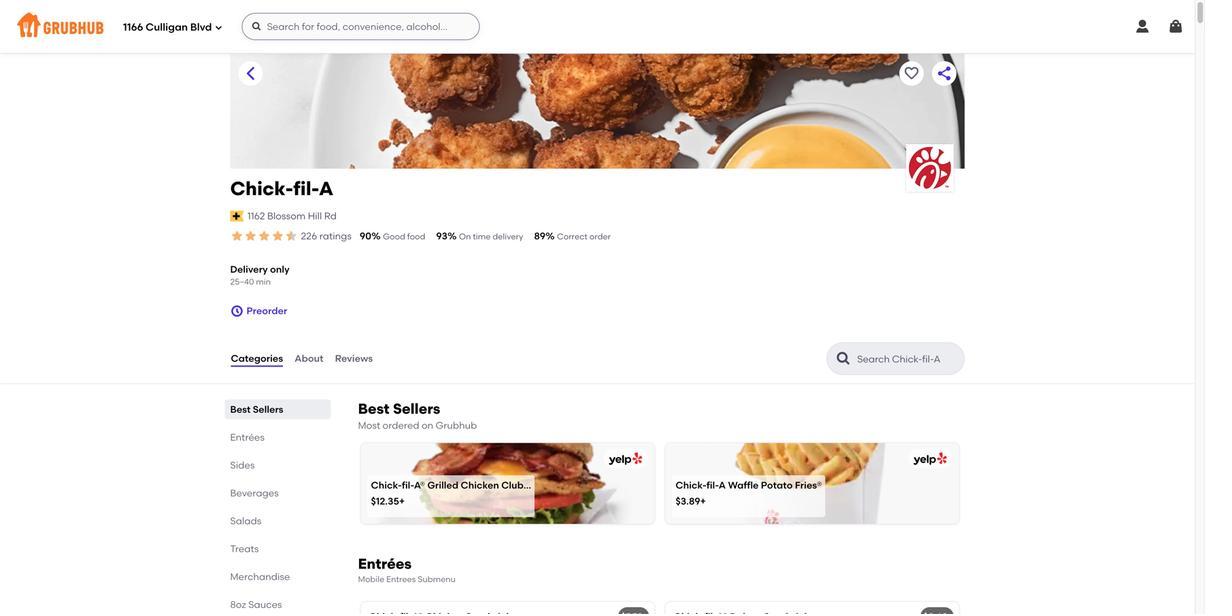 Task type: vqa. For each thing, say whether or not it's contained in the screenshot.
Ave.
no



Task type: locate. For each thing, give the bounding box(es) containing it.
svg image
[[215, 23, 223, 32]]

entrées
[[230, 432, 265, 443], [358, 556, 412, 573]]

chick-
[[230, 177, 293, 200], [371, 480, 402, 491], [676, 480, 707, 491]]

yelp image for fries®
[[912, 453, 948, 466]]

about button
[[294, 334, 324, 383]]

preorder
[[247, 305, 287, 317]]

sellers inside best sellers tab
[[253, 404, 284, 415]]

only
[[270, 264, 290, 275]]

fil- inside chick-fil-a® grilled chicken club... $12.35 +
[[402, 480, 414, 491]]

0 horizontal spatial a
[[319, 177, 334, 200]]

culligan
[[146, 21, 188, 33]]

about
[[295, 353, 324, 364]]

93
[[436, 230, 448, 242]]

1 horizontal spatial entrées
[[358, 556, 412, 573]]

sellers for best sellers most ordered on grubhub
[[393, 400, 441, 418]]

reviews button
[[335, 334, 374, 383]]

$12.35
[[371, 496, 399, 507]]

0 horizontal spatial +
[[399, 496, 405, 507]]

1 horizontal spatial best
[[358, 400, 390, 418]]

2 horizontal spatial fil-
[[707, 480, 719, 491]]

star icon image
[[230, 229, 244, 243], [244, 229, 258, 243], [258, 229, 271, 243], [271, 229, 285, 243], [285, 229, 298, 243], [285, 229, 298, 243]]

+ inside chick-fil-a® grilled chicken club... $12.35 +
[[399, 496, 405, 507]]

1 vertical spatial entrées
[[358, 556, 412, 573]]

25–40
[[230, 277, 254, 287]]

chicken
[[461, 480, 499, 491]]

2 yelp image from the left
[[912, 453, 948, 466]]

chick- for chick-fil-a® grilled chicken club... $12.35 +
[[371, 480, 402, 491]]

good food
[[383, 232, 426, 242]]

time
[[473, 232, 491, 242]]

0 horizontal spatial entrées
[[230, 432, 265, 443]]

0 horizontal spatial fil-
[[293, 177, 319, 200]]

treats
[[230, 543, 259, 555]]

best
[[358, 400, 390, 418], [230, 404, 251, 415]]

$3.89
[[676, 496, 701, 507]]

2 + from the left
[[701, 496, 706, 507]]

correct
[[557, 232, 588, 242]]

entrées up 'sides' on the bottom left
[[230, 432, 265, 443]]

sellers up entrées tab at bottom left
[[253, 404, 284, 415]]

entrées up mobile
[[358, 556, 412, 573]]

a inside chick-fil-a waffle potato fries® $3.89 +
[[719, 480, 726, 491]]

sellers inside best sellers most ordered on grubhub
[[393, 400, 441, 418]]

+ for $3.89
[[701, 496, 706, 507]]

yelp image
[[607, 453, 643, 466], [912, 453, 948, 466]]

on time delivery
[[459, 232, 524, 242]]

best for best sellers most ordered on grubhub
[[358, 400, 390, 418]]

grubhub
[[436, 420, 477, 431]]

0 horizontal spatial chick-
[[230, 177, 293, 200]]

Search for food, convenience, alcohol... search field
[[242, 13, 480, 40]]

fil- for chick-fil-a® grilled chicken club... $12.35 +
[[402, 480, 414, 491]]

226 ratings
[[301, 230, 352, 242]]

1 horizontal spatial a
[[719, 480, 726, 491]]

delivery only 25–40 min
[[230, 264, 290, 287]]

8oz sauces
[[230, 599, 282, 611]]

potato
[[761, 480, 793, 491]]

a left waffle
[[719, 480, 726, 491]]

merchandise
[[230, 571, 290, 583]]

yelp image for club...
[[607, 453, 643, 466]]

best inside best sellers most ordered on grubhub
[[358, 400, 390, 418]]

sellers up on
[[393, 400, 441, 418]]

waffle
[[729, 480, 759, 491]]

fil- left grilled
[[402, 480, 414, 491]]

0 vertical spatial a
[[319, 177, 334, 200]]

1 horizontal spatial yelp image
[[912, 453, 948, 466]]

+ inside chick-fil-a waffle potato fries® $3.89 +
[[701, 496, 706, 507]]

preorder button
[[230, 299, 287, 323]]

a up rd
[[319, 177, 334, 200]]

chick- up $12.35
[[371, 480, 402, 491]]

2 horizontal spatial chick-
[[676, 480, 707, 491]]

chick-fil-a logo image
[[907, 144, 954, 192]]

svg image inside preorder button
[[230, 304, 244, 318]]

entrées for entrées
[[230, 432, 265, 443]]

chick- up 1162
[[230, 177, 293, 200]]

sides tab
[[230, 458, 326, 472]]

entrées inside tab
[[230, 432, 265, 443]]

+
[[399, 496, 405, 507], [701, 496, 706, 507]]

0 horizontal spatial yelp image
[[607, 453, 643, 466]]

1 + from the left
[[399, 496, 405, 507]]

salads
[[230, 515, 262, 527]]

fil- up hill
[[293, 177, 319, 200]]

categories button
[[230, 334, 284, 383]]

chick- inside chick-fil-a® grilled chicken club... $12.35 +
[[371, 480, 402, 491]]

fil- inside chick-fil-a waffle potato fries® $3.89 +
[[707, 480, 719, 491]]

1 horizontal spatial fil-
[[402, 480, 414, 491]]

0 vertical spatial entrées
[[230, 432, 265, 443]]

1 vertical spatial a
[[719, 480, 726, 491]]

1 yelp image from the left
[[607, 453, 643, 466]]

0 horizontal spatial sellers
[[253, 404, 284, 415]]

beverages tab
[[230, 486, 326, 500]]

best inside tab
[[230, 404, 251, 415]]

1 horizontal spatial sellers
[[393, 400, 441, 418]]

1 horizontal spatial +
[[701, 496, 706, 507]]

fil- left waffle
[[707, 480, 719, 491]]

a®
[[414, 480, 425, 491]]

1162
[[247, 210, 265, 222]]

merchandise tab
[[230, 570, 326, 584]]

0 horizontal spatial best
[[230, 404, 251, 415]]

a
[[319, 177, 334, 200], [719, 480, 726, 491]]

search icon image
[[836, 351, 852, 367]]

delivery
[[493, 232, 524, 242]]

fil-
[[293, 177, 319, 200], [402, 480, 414, 491], [707, 480, 719, 491]]

sellers
[[393, 400, 441, 418], [253, 404, 284, 415]]

order
[[590, 232, 611, 242]]

submenu
[[418, 575, 456, 585]]

svg image
[[1135, 18, 1151, 35], [1168, 18, 1185, 35], [252, 21, 262, 32], [230, 304, 244, 318]]

entrées inside entrées mobile entrees submenu
[[358, 556, 412, 573]]

best up the 'most'
[[358, 400, 390, 418]]

salads tab
[[230, 514, 326, 528]]

club...
[[502, 480, 531, 491]]

entrees
[[387, 575, 416, 585]]

on
[[459, 232, 471, 242]]

entrées for entrées mobile entrees submenu
[[358, 556, 412, 573]]

1 horizontal spatial chick-
[[371, 480, 402, 491]]

chick- up $3.89
[[676, 480, 707, 491]]

chick- inside chick-fil-a waffle potato fries® $3.89 +
[[676, 480, 707, 491]]

min
[[256, 277, 271, 287]]

best up entrées tab at bottom left
[[230, 404, 251, 415]]

8oz
[[230, 599, 246, 611]]



Task type: describe. For each thing, give the bounding box(es) containing it.
blossom
[[267, 210, 306, 222]]

fries®
[[795, 480, 822, 491]]

226
[[301, 230, 317, 242]]

89
[[534, 230, 546, 242]]

treats tab
[[230, 542, 326, 556]]

best for best sellers
[[230, 404, 251, 415]]

caret left icon image
[[243, 65, 259, 82]]

categories
[[231, 353, 283, 364]]

rd
[[324, 210, 337, 222]]

grilled
[[428, 480, 459, 491]]

best sellers most ordered on grubhub
[[358, 400, 477, 431]]

beverages
[[230, 487, 279, 499]]

1166
[[123, 21, 143, 33]]

reviews
[[335, 353, 373, 364]]

a for chick-fil-a
[[319, 177, 334, 200]]

on
[[422, 420, 434, 431]]

+ for $12.35
[[399, 496, 405, 507]]

chick-fil-a® chicken sandwich image
[[553, 602, 655, 614]]

sauces
[[249, 599, 282, 611]]

food
[[407, 232, 426, 242]]

main navigation navigation
[[0, 0, 1196, 53]]

1162 blossom hill rd
[[247, 210, 337, 222]]

chick-fil-a® grilled chicken club... $12.35 +
[[371, 480, 531, 507]]

8oz sauces tab
[[230, 598, 326, 612]]

hill
[[308, 210, 322, 222]]

Search Chick-fil-A search field
[[856, 353, 961, 366]]

save this restaurant button
[[900, 61, 924, 86]]

delivery
[[230, 264, 268, 275]]

chick- for chick-fil-a
[[230, 177, 293, 200]]

entrées tab
[[230, 430, 326, 445]]

save this restaurant image
[[904, 65, 920, 82]]

1162 blossom hill rd button
[[247, 209, 337, 224]]

best sellers
[[230, 404, 284, 415]]

sellers for best sellers
[[253, 404, 284, 415]]

subscription pass image
[[230, 211, 244, 222]]

correct order
[[557, 232, 611, 242]]

most
[[358, 420, 381, 431]]

entrées mobile entrees submenu
[[358, 556, 456, 585]]

blvd
[[190, 21, 212, 33]]

chick-fil-a
[[230, 177, 334, 200]]

chick-fil-a waffle potato fries® $3.89 +
[[676, 480, 822, 507]]

ordered
[[383, 420, 420, 431]]

mobile
[[358, 575, 385, 585]]

1166 culligan blvd
[[123, 21, 212, 33]]

ratings
[[320, 230, 352, 242]]

90
[[360, 230, 372, 242]]

chick- for chick-fil-a waffle potato fries® $3.89 +
[[676, 480, 707, 491]]

a for chick-fil-a waffle potato fries® $3.89 +
[[719, 480, 726, 491]]

fil- for chick-fil-a waffle potato fries® $3.89 +
[[707, 480, 719, 491]]

sides
[[230, 460, 255, 471]]

fil- for chick-fil-a
[[293, 177, 319, 200]]

good
[[383, 232, 405, 242]]

best sellers tab
[[230, 402, 326, 417]]

chick-fil-a® deluxe sandwich image
[[858, 602, 960, 614]]

share icon image
[[937, 65, 953, 82]]



